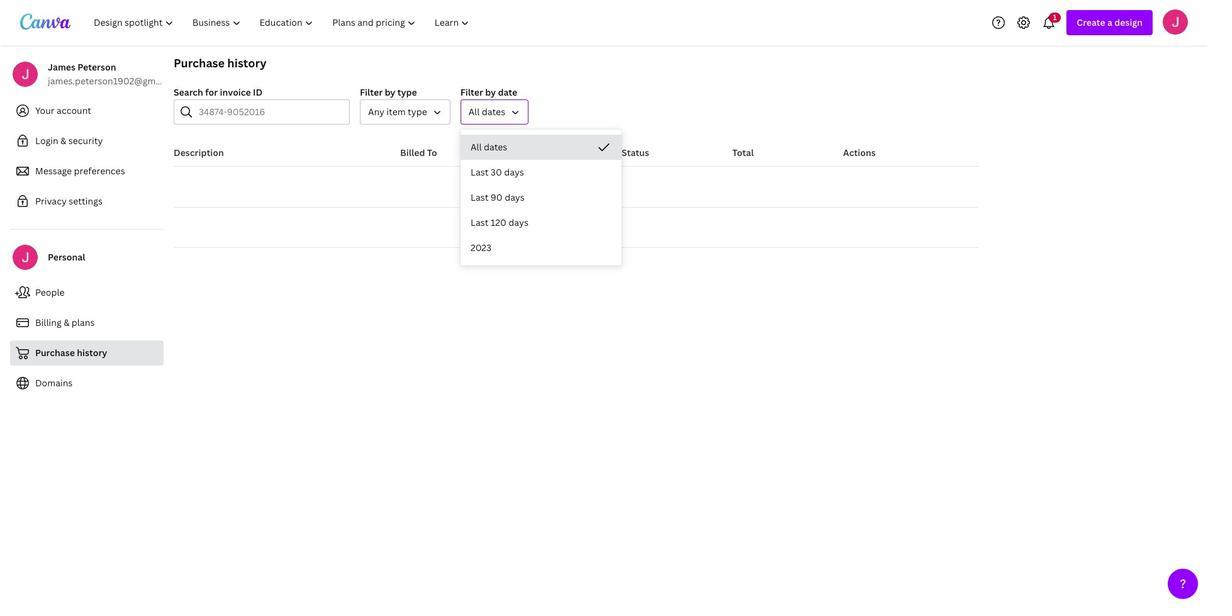 Task type: locate. For each thing, give the bounding box(es) containing it.
last inside "option"
[[471, 166, 489, 178]]

1 vertical spatial last
[[471, 191, 489, 203]]

type up any item type button at the top left of the page
[[398, 86, 417, 98]]

1 horizontal spatial purchase
[[174, 55, 225, 71]]

settings
[[69, 195, 103, 207]]

purchase history down billing & plans
[[35, 347, 107, 359]]

2 vertical spatial last
[[471, 217, 489, 229]]

2 by from the left
[[486, 86, 496, 98]]

type
[[398, 86, 417, 98], [408, 106, 427, 118]]

purchase
[[174, 55, 225, 71], [35, 347, 75, 359]]

1 vertical spatial all dates
[[471, 141, 508, 153]]

0 vertical spatial purchase history
[[174, 55, 267, 71]]

login & security
[[35, 135, 103, 147]]

search
[[174, 86, 203, 98]]

1 vertical spatial type
[[408, 106, 427, 118]]

0 vertical spatial history
[[227, 55, 267, 71]]

all dates
[[469, 106, 506, 118], [471, 141, 508, 153]]

history
[[227, 55, 267, 71], [77, 347, 107, 359]]

2 vertical spatial days
[[509, 217, 529, 229]]

by left date
[[486, 86, 496, 98]]

2 last from the top
[[471, 191, 489, 203]]

& for billing
[[64, 317, 70, 329]]

1 by from the left
[[385, 86, 396, 98]]

top level navigation element
[[86, 10, 481, 35]]

120
[[491, 217, 507, 229]]

2023 button
[[461, 235, 622, 261]]

days right 90
[[505, 191, 525, 203]]

design
[[1115, 16, 1143, 28]]

any
[[368, 106, 385, 118]]

& left "plans"
[[64, 317, 70, 329]]

type inside button
[[408, 106, 427, 118]]

all inside 'button'
[[469, 106, 480, 118]]

your account link
[[10, 98, 164, 123]]

1 filter from the left
[[360, 86, 383, 98]]

0 horizontal spatial purchase
[[35, 347, 75, 359]]

purchase history up search for invoice id
[[174, 55, 267, 71]]

& inside billing & plans link
[[64, 317, 70, 329]]

1 vertical spatial history
[[77, 347, 107, 359]]

30
[[491, 166, 502, 178]]

& right login
[[61, 135, 66, 147]]

1 horizontal spatial filter
[[461, 86, 483, 98]]

all dates inside all dates button
[[471, 141, 508, 153]]

message
[[35, 165, 72, 177]]

all dates down filter by date
[[469, 106, 506, 118]]

for
[[205, 86, 218, 98]]

days inside "option"
[[504, 166, 524, 178]]

&
[[61, 135, 66, 147], [64, 317, 70, 329]]

by
[[385, 86, 396, 98], [486, 86, 496, 98]]

personal
[[48, 251, 85, 263]]

last left '120'
[[471, 217, 489, 229]]

0 horizontal spatial filter
[[360, 86, 383, 98]]

days
[[504, 166, 524, 178], [505, 191, 525, 203], [509, 217, 529, 229]]

item
[[387, 106, 406, 118]]

last 120 days
[[471, 217, 529, 229]]

purchase up domains
[[35, 347, 75, 359]]

last 30 days button
[[461, 160, 622, 185]]

dates down filter by date
[[482, 106, 506, 118]]

0 horizontal spatial purchase history
[[35, 347, 107, 359]]

1 vertical spatial &
[[64, 317, 70, 329]]

1 vertical spatial purchase history
[[35, 347, 107, 359]]

1 vertical spatial days
[[505, 191, 525, 203]]

0 horizontal spatial history
[[77, 347, 107, 359]]

any item type
[[368, 106, 427, 118]]

message preferences link
[[10, 159, 164, 184]]

type right the 'item'
[[408, 106, 427, 118]]

last inside button
[[471, 191, 489, 203]]

1 horizontal spatial purchase history
[[174, 55, 267, 71]]

james.peterson1902@gmail.com
[[48, 75, 186, 87]]

privacy
[[35, 195, 67, 207]]

list box
[[461, 135, 622, 261]]

to
[[427, 147, 437, 159]]

all
[[469, 106, 480, 118], [471, 141, 482, 153]]

filter up all dates 'button'
[[461, 86, 483, 98]]

filter up any
[[360, 86, 383, 98]]

all dates up 30
[[471, 141, 508, 153]]

0 vertical spatial all
[[469, 106, 480, 118]]

filter for filter by type
[[360, 86, 383, 98]]

0 vertical spatial dates
[[482, 106, 506, 118]]

2 filter from the left
[[461, 86, 483, 98]]

history down billing & plans link
[[77, 347, 107, 359]]

0 horizontal spatial by
[[385, 86, 396, 98]]

days for last 90 days
[[505, 191, 525, 203]]

days right '120'
[[509, 217, 529, 229]]

filter by date
[[461, 86, 518, 98]]

login
[[35, 135, 58, 147]]

your
[[35, 105, 55, 116]]

billing & plans
[[35, 317, 95, 329]]

domains
[[35, 377, 73, 389]]

& inside login & security link
[[61, 135, 66, 147]]

account
[[57, 105, 91, 116]]

purchase history
[[174, 55, 267, 71], [35, 347, 107, 359]]

1 vertical spatial all
[[471, 141, 482, 153]]

login & security link
[[10, 128, 164, 154]]

0 vertical spatial last
[[471, 166, 489, 178]]

dates up 30
[[484, 141, 508, 153]]

1 last from the top
[[471, 166, 489, 178]]

days right 30
[[504, 166, 524, 178]]

peterson
[[78, 61, 116, 73]]

3 last from the top
[[471, 217, 489, 229]]

dates
[[482, 106, 506, 118], [484, 141, 508, 153]]

0 vertical spatial purchase
[[174, 55, 225, 71]]

total
[[733, 147, 754, 159]]

1 horizontal spatial history
[[227, 55, 267, 71]]

90
[[491, 191, 503, 203]]

last
[[471, 166, 489, 178], [471, 191, 489, 203], [471, 217, 489, 229]]

days inside button
[[505, 191, 525, 203]]

last left 90
[[471, 191, 489, 203]]

last left 30
[[471, 166, 489, 178]]

by up the 'item'
[[385, 86, 396, 98]]

1 vertical spatial dates
[[484, 141, 508, 153]]

invoice
[[220, 86, 251, 98]]

billing & plans link
[[10, 310, 164, 336]]

all down filter by date
[[469, 106, 480, 118]]

james peterson james.peterson1902@gmail.com
[[48, 61, 186, 87]]

0 vertical spatial type
[[398, 86, 417, 98]]

last for last 120 days
[[471, 217, 489, 229]]

1 horizontal spatial by
[[486, 86, 496, 98]]

history up id
[[227, 55, 267, 71]]

by for type
[[385, 86, 396, 98]]

0 vertical spatial all dates
[[469, 106, 506, 118]]

billing
[[35, 317, 62, 329]]

last 30 days option
[[461, 160, 622, 185]]

purchase history link
[[10, 341, 164, 366]]

id
[[253, 86, 263, 98]]

filter by type
[[360, 86, 417, 98]]

people
[[35, 286, 65, 298]]

last for last 30 days
[[471, 166, 489, 178]]

all up last 30 days
[[471, 141, 482, 153]]

Search for invoice ID text field
[[199, 100, 342, 124]]

last 30 days
[[471, 166, 524, 178]]

0 vertical spatial &
[[61, 135, 66, 147]]

purchase up search
[[174, 55, 225, 71]]

2023 option
[[461, 235, 622, 261]]

created on
[[511, 147, 560, 159]]

filter
[[360, 86, 383, 98], [461, 86, 483, 98]]

0 vertical spatial days
[[504, 166, 524, 178]]



Task type: vqa. For each thing, say whether or not it's contained in the screenshot.
2nd Filter from left
yes



Task type: describe. For each thing, give the bounding box(es) containing it.
search for invoice id
[[174, 86, 263, 98]]

james
[[48, 61, 76, 73]]

actions
[[844, 147, 876, 159]]

2023
[[471, 242, 492, 254]]

security
[[69, 135, 103, 147]]

all dates button
[[461, 135, 622, 160]]

last 90 days button
[[461, 185, 622, 210]]

dates inside button
[[484, 141, 508, 153]]

history inside purchase history link
[[77, 347, 107, 359]]

message preferences
[[35, 165, 125, 177]]

privacy settings
[[35, 195, 103, 207]]

last 90 days option
[[461, 185, 622, 210]]

last 90 days
[[471, 191, 525, 203]]

preferences
[[74, 165, 125, 177]]

& for login
[[61, 135, 66, 147]]

list box containing all dates
[[461, 135, 622, 261]]

description
[[174, 147, 224, 159]]

all dates option
[[461, 135, 622, 160]]

domains link
[[10, 371, 164, 396]]

privacy settings link
[[10, 189, 164, 214]]

status
[[622, 147, 650, 159]]

create a design
[[1077, 16, 1143, 28]]

billed to
[[400, 147, 437, 159]]

Any item type button
[[360, 99, 451, 125]]

james peterson image
[[1164, 9, 1189, 34]]

type for filter by type
[[398, 86, 417, 98]]

last 120 days button
[[461, 210, 622, 235]]

filter for filter by date
[[461, 86, 483, 98]]

by for date
[[486, 86, 496, 98]]

created
[[511, 147, 545, 159]]

on
[[548, 147, 560, 159]]

all dates inside all dates 'button'
[[469, 106, 506, 118]]

date
[[498, 86, 518, 98]]

create
[[1077, 16, 1106, 28]]

all inside button
[[471, 141, 482, 153]]

All dates button
[[461, 99, 529, 125]]

people link
[[10, 280, 164, 305]]

your account
[[35, 105, 91, 116]]

plans
[[72, 317, 95, 329]]

last for last 90 days
[[471, 191, 489, 203]]

dates inside 'button'
[[482, 106, 506, 118]]

last 120 days option
[[461, 210, 622, 235]]

1 vertical spatial purchase
[[35, 347, 75, 359]]

type for any item type
[[408, 106, 427, 118]]

a
[[1108, 16, 1113, 28]]

days for last 120 days
[[509, 217, 529, 229]]

days for last 30 days
[[504, 166, 524, 178]]

billed
[[400, 147, 425, 159]]

create a design button
[[1067, 10, 1153, 35]]



